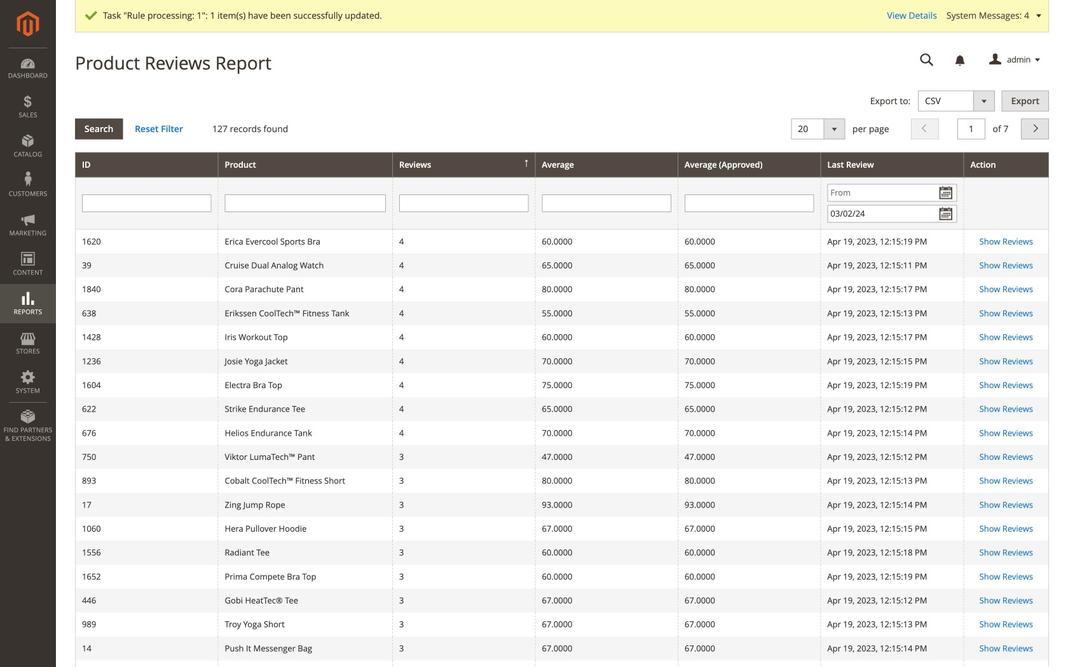 Task type: describe. For each thing, give the bounding box(es) containing it.
magento admin panel image
[[17, 11, 39, 37]]

To text field
[[828, 205, 958, 223]]



Task type: locate. For each thing, give the bounding box(es) containing it.
From text field
[[828, 184, 958, 202]]

None text field
[[82, 195, 211, 212], [399, 195, 529, 212], [685, 195, 814, 212], [82, 195, 211, 212], [399, 195, 529, 212], [685, 195, 814, 212]]

None text field
[[911, 49, 943, 71], [958, 119, 986, 140], [225, 195, 386, 212], [542, 195, 672, 212], [911, 49, 943, 71], [958, 119, 986, 140], [225, 195, 386, 212], [542, 195, 672, 212]]

menu bar
[[0, 48, 56, 450]]



